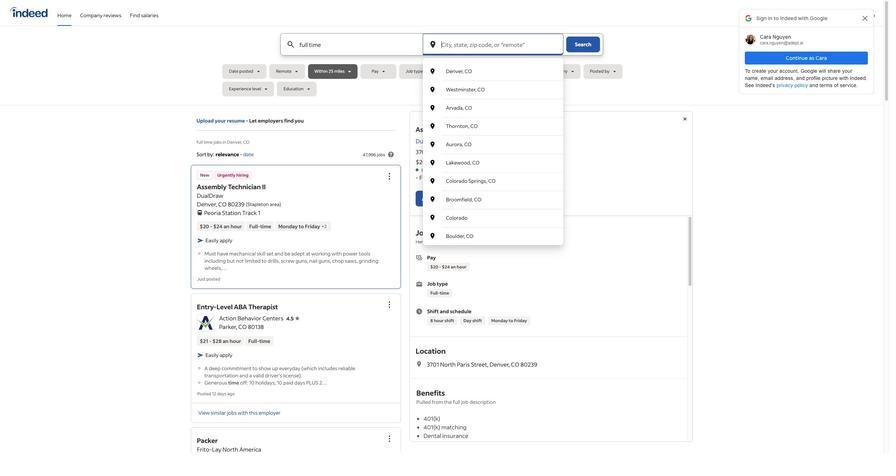Task type: describe. For each thing, give the bounding box(es) containing it.
job actions for packer is collapsed image
[[385, 435, 394, 443]]

job actions for assembly technician ii is collapsed image
[[385, 172, 394, 181]]

4.5 out of five stars rating image
[[286, 315, 299, 322]]

job actions for entry-level aba therapist is collapsed image
[[385, 300, 394, 309]]

search: Job title, keywords, or company text field
[[298, 34, 410, 55]]



Task type: locate. For each thing, give the bounding box(es) containing it.
dualdraw (opens in a new tab) image
[[444, 138, 449, 144]]

save this job image
[[466, 194, 475, 203]]

search suggestions list box
[[423, 62, 563, 245]]

help icon image
[[387, 150, 395, 159]]

None search field
[[222, 33, 661, 245]]

transit information image
[[197, 209, 203, 216]]

close job details image
[[681, 115, 689, 123]]

company logo image
[[197, 314, 214, 332]]

Edit location text field
[[440, 34, 563, 55]]



Task type: vqa. For each thing, say whether or not it's contained in the screenshot.
Apply now (opens in a new tab) image
no



